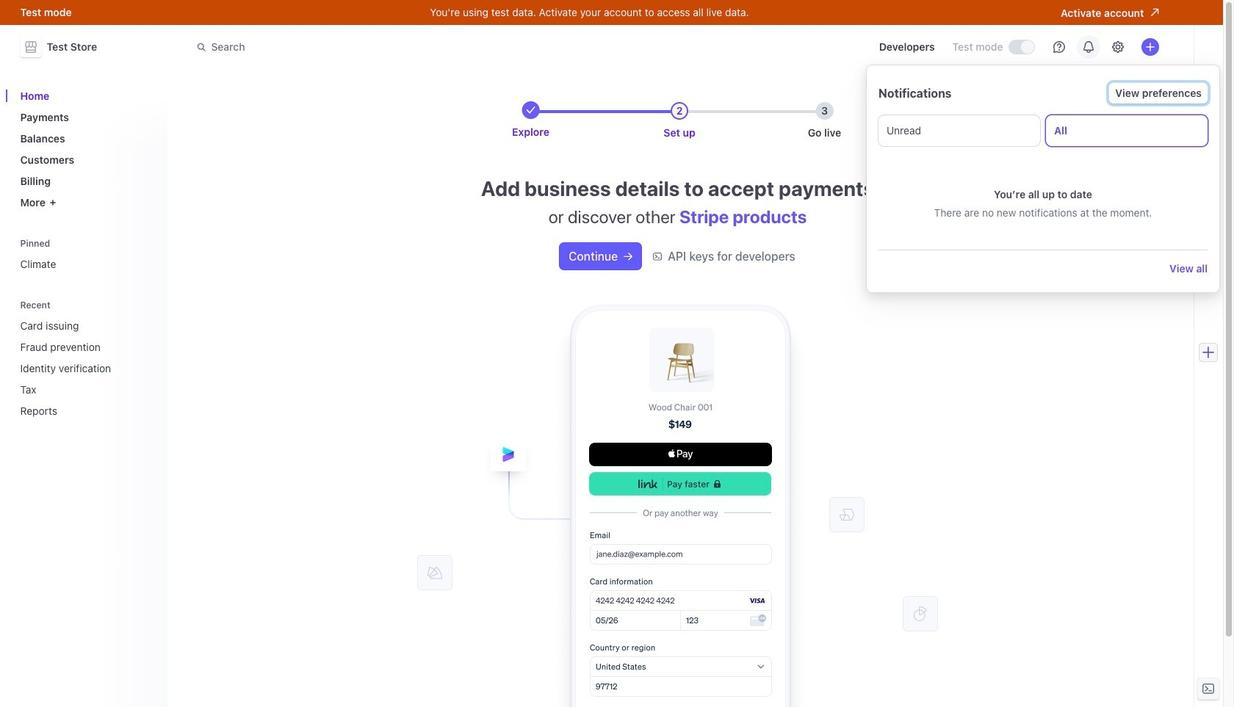 Task type: describe. For each thing, give the bounding box(es) containing it.
edit pins image
[[144, 239, 152, 248]]

pinned element
[[14, 233, 158, 276]]

Test mode checkbox
[[1009, 40, 1034, 54]]

2 recent element from the top
[[14, 314, 158, 423]]

svg image
[[624, 252, 633, 261]]



Task type: locate. For each thing, give the bounding box(es) containing it.
Search text field
[[188, 33, 602, 61]]

tab list
[[879, 115, 1208, 146]]

settings image
[[1112, 41, 1124, 53]]

help image
[[1053, 41, 1065, 53]]

None search field
[[188, 33, 602, 61]]

core navigation links element
[[14, 84, 158, 215]]

1 recent element from the top
[[14, 300, 158, 423]]

notifications image
[[1083, 41, 1094, 53]]

recent element
[[14, 300, 158, 423], [14, 314, 158, 423]]



Task type: vqa. For each thing, say whether or not it's contained in the screenshot.
rate
no



